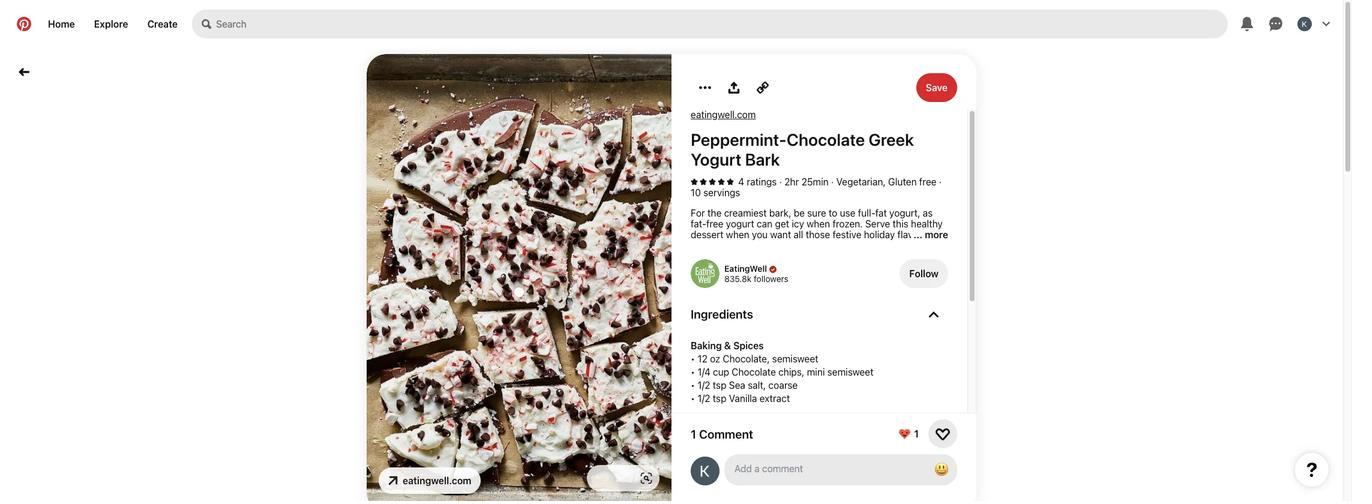 Task type: locate. For each thing, give the bounding box(es) containing it.
1 horizontal spatial -
[[846, 240, 851, 251]]

and
[[756, 240, 772, 251]]

hr
[[790, 176, 799, 187]]

because
[[887, 251, 924, 262]]

0 vertical spatial 1/2
[[698, 380, 710, 391]]

2 · from the left
[[831, 176, 834, 187]]

the
[[708, 208, 722, 219]]

gluten
[[888, 176, 917, 187]]

1 horizontal spatial when
[[807, 219, 830, 229]]

create link
[[138, 10, 187, 38]]

1 vertical spatial chocolate
[[732, 367, 776, 378]]

this
[[893, 219, 909, 229], [847, 251, 863, 262]]

it
[[927, 251, 932, 262]]

1 - from the left
[[751, 240, 756, 251]]

· right gluten
[[939, 176, 942, 187]]

1 vertical spatial free
[[706, 219, 724, 229]]

use
[[840, 208, 856, 219]]

4 • from the top
[[691, 393, 695, 404]]

free right for
[[706, 219, 724, 229]]

1 vertical spatial semisweet
[[828, 367, 874, 378]]

1 horizontal spatial ·
[[831, 176, 834, 187]]

0 horizontal spatial semisweet
[[772, 354, 819, 364]]

1 horizontal spatial 1
[[914, 429, 919, 439]]

search icon image
[[202, 19, 211, 29]]

1 left reaction icon
[[914, 429, 919, 439]]

0 horizontal spatial 1
[[691, 427, 697, 441]]

•
[[691, 354, 695, 364], [691, 367, 695, 378], [691, 380, 695, 391], [691, 393, 695, 404]]

be
[[794, 208, 805, 219]]

holiday
[[864, 229, 895, 240]]

free
[[919, 176, 937, 187], [706, 219, 724, 229]]

chocolate
[[787, 130, 865, 149], [732, 367, 776, 378]]

0 vertical spatial this
[[893, 219, 909, 229]]

stuff
[[691, 251, 711, 262]]

bark
[[745, 149, 780, 169]]

1 horizontal spatial semisweet
[[828, 367, 874, 378]]

- right with
[[846, 240, 851, 251]]

semisweet right mini
[[828, 367, 874, 378]]

835.8k
[[725, 274, 752, 284]]

when left you
[[726, 229, 750, 240]]

festive
[[833, 229, 862, 240]]

1 left comment
[[691, 427, 697, 441]]

full-
[[858, 208, 876, 219]]

0 vertical spatial semisweet
[[772, 354, 819, 364]]

4
[[738, 176, 744, 187]]

in
[[929, 229, 937, 240]]

this right with
[[847, 251, 863, 262]]

0 horizontal spatial free
[[706, 219, 724, 229]]

1 vertical spatial 1/2
[[698, 393, 710, 404]]

1 vertical spatial this
[[847, 251, 863, 262]]

save button
[[916, 73, 957, 102], [916, 73, 957, 102]]

0 vertical spatial chocolate
[[787, 130, 865, 149]]

extract
[[760, 393, 790, 404]]

😃
[[935, 461, 949, 478]]

1 horizontal spatial free
[[919, 176, 937, 187]]

totally
[[774, 240, 801, 251]]

1 horizontal spatial this
[[893, 219, 909, 229]]

melts
[[691, 262, 715, 273]]

· 2 hr 25 min
[[779, 176, 829, 187]]

servings
[[704, 187, 740, 198]]

click to shop image
[[641, 472, 653, 484]]

· left 2
[[779, 176, 782, 187]]

to
[[829, 208, 838, 219]]

when right icy
[[807, 219, 830, 229]]

serve
[[866, 219, 890, 229]]

1 · from the left
[[779, 176, 782, 187]]

0 vertical spatial tsp
[[713, 380, 727, 391]]

those
[[806, 229, 830, 240]]

baking & spices • 12 oz chocolate, semisweet • 1/4 cup chocolate chips, mini semisweet • 1/2 tsp sea salt, coarse • 1/2 tsp vanilla extract
[[691, 340, 874, 404]]

1/4
[[698, 367, 711, 378]]

bark,
[[769, 208, 791, 219]]

2 tsp from the top
[[713, 393, 727, 404]]

ingredients
[[691, 307, 753, 321]]

0 horizontal spatial -
[[751, 240, 756, 251]]

0 horizontal spatial ·
[[779, 176, 782, 187]]

tsp left "vanilla"
[[713, 393, 727, 404]]

2
[[785, 176, 790, 187]]

explore link
[[84, 10, 138, 38]]

- up eatingwell link
[[751, 240, 756, 251]]

2 - from the left
[[846, 240, 851, 251]]

chocolate up the min
[[787, 130, 865, 149]]

• down 'baking'
[[691, 380, 695, 391]]

3 • from the top
[[691, 380, 695, 391]]

·
[[779, 176, 782, 187], [831, 176, 834, 187], [939, 176, 942, 187]]

1 vertical spatial tsp
[[713, 393, 727, 404]]

eatingwell avatar link image
[[691, 259, 720, 288]]

home link
[[38, 10, 84, 38]]

chocolate inside 'peppermint-chocolate greek yogurt bark'
[[787, 130, 865, 149]]

1 comment
[[691, 427, 753, 441]]

· for vegetarian,
[[831, 176, 834, 187]]

• left 1/4
[[691, 367, 695, 378]]

all
[[794, 229, 803, 240]]

· right the min
[[831, 176, 834, 187]]

creamiest
[[724, 208, 767, 219]]

1
[[691, 427, 697, 441], [914, 429, 919, 439]]

2 horizontal spatial ·
[[939, 176, 942, 187]]

😃 button
[[725, 454, 957, 486], [930, 458, 954, 482]]

follow
[[910, 268, 939, 279]]

eatingwell.com link
[[691, 109, 756, 120]]

• up 1 comment
[[691, 393, 695, 404]]

expand icon image
[[929, 309, 939, 319]]

fat-
[[691, 219, 706, 229]]

peppermint-
[[691, 130, 787, 149]]

package.
[[851, 240, 890, 251]]

12
[[698, 354, 708, 364]]

bark
[[865, 251, 885, 262]]

your
[[714, 251, 733, 262]]

when
[[807, 219, 830, 229], [726, 229, 750, 240]]

yogurt,
[[890, 208, 921, 219]]

0 vertical spatial free
[[919, 176, 937, 187]]

sea
[[729, 380, 746, 391]]

save
[[926, 82, 948, 93]]

coarse
[[769, 380, 798, 391]]

• left 12
[[691, 354, 695, 364]]

1/2
[[698, 380, 710, 391], [698, 393, 710, 404]]

1 horizontal spatial chocolate
[[787, 130, 865, 149]]

chocolate up the salt,
[[732, 367, 776, 378]]

free right gluten
[[919, 176, 937, 187]]

for
[[691, 208, 705, 219]]

0 horizontal spatial chocolate
[[732, 367, 776, 378]]

christmas
[[735, 251, 779, 262]]

reaction image
[[936, 427, 950, 441]]

ingredients button
[[691, 307, 948, 321]]

for the creamiest bark, be sure to use full-fat yogurt, as fat-free yogurt can get icy when frozen. serve this healthy dessert when you want all those festive holiday flavors in a lightened-up--and totally delicious--package. just don't stuff your christmas stockings with this bark because it melts quickly.
[[691, 208, 944, 273]]

semisweet up chips, at bottom
[[772, 354, 819, 364]]

can
[[757, 219, 773, 229]]

chips,
[[779, 367, 805, 378]]

0 horizontal spatial this
[[847, 251, 863, 262]]

this left ...
[[893, 219, 909, 229]]

tsp down cup
[[713, 380, 727, 391]]

semisweet
[[772, 354, 819, 364], [828, 367, 874, 378]]



Task type: describe. For each thing, give the bounding box(es) containing it.
&
[[724, 340, 731, 351]]

quickly.
[[717, 262, 750, 273]]

followers
[[754, 274, 789, 284]]

· for 2
[[779, 176, 782, 187]]

eatingwell.com
[[691, 109, 756, 120]]

icy
[[792, 219, 804, 229]]

1 for 1
[[914, 429, 919, 439]]

2 1/2 from the top
[[698, 393, 710, 404]]

with
[[826, 251, 844, 262]]

fat
[[876, 208, 887, 219]]

Search text field
[[216, 10, 1228, 38]]

delicious-
[[803, 240, 846, 251]]

835.8k followers
[[725, 274, 789, 284]]

peppermint-chocolate greek yogurt bark
[[691, 130, 914, 169]]

chocolate inside baking & spices • 12 oz chocolate, semisweet • 1/4 cup chocolate chips, mini semisweet • 1/2 tsp sea salt, coarse • 1/2 tsp vanilla extract
[[732, 367, 776, 378]]

a
[[939, 229, 944, 240]]

kendallparks02 image
[[691, 457, 720, 486]]

kendall parks image
[[1298, 17, 1312, 31]]

vanilla
[[729, 393, 757, 404]]

as
[[923, 208, 933, 219]]

2 • from the top
[[691, 367, 695, 378]]

mini
[[807, 367, 825, 378]]

baking
[[691, 340, 722, 351]]

create
[[147, 19, 178, 29]]

oz
[[710, 354, 721, 364]]

salt,
[[748, 380, 766, 391]]

want
[[770, 229, 791, 240]]

greek
[[869, 130, 914, 149]]

flavors
[[898, 229, 927, 240]]

eatingwell link
[[725, 264, 777, 274]]

· vegetarian, gluten free · 10 servings
[[691, 176, 942, 198]]

up-
[[736, 240, 751, 251]]

more
[[925, 229, 948, 240]]

1 tsp from the top
[[713, 380, 727, 391]]

... more
[[911, 229, 948, 240]]

lightened-
[[691, 240, 736, 251]]

chocolate,
[[723, 354, 770, 364]]

follow button
[[900, 259, 948, 288]]

vegetarian,
[[837, 176, 886, 187]]

10
[[691, 187, 701, 198]]

Add a comment field
[[735, 463, 920, 474]]

comment
[[699, 427, 753, 441]]

just
[[893, 240, 911, 251]]

spices
[[734, 340, 764, 351]]

cup
[[713, 367, 729, 378]]

get
[[775, 219, 789, 229]]

ratings
[[747, 176, 777, 187]]

sure
[[807, 208, 826, 219]]

domain verification icon image
[[769, 266, 777, 273]]

0 horizontal spatial when
[[726, 229, 750, 240]]

min
[[813, 176, 829, 187]]

1 for 1 comment
[[691, 427, 697, 441]]

free inside for the creamiest bark, be sure to use full-fat yogurt, as fat-free yogurt can get icy when frozen. serve this healthy dessert when you want all those festive holiday flavors in a lightened-up--and totally delicious--package. just don't stuff your christmas stockings with this bark because it melts quickly.
[[706, 219, 724, 229]]

dessert
[[691, 229, 724, 240]]

frozen.
[[833, 219, 863, 229]]

home
[[48, 19, 75, 29]]

stockings
[[782, 251, 824, 262]]

4 ratings
[[738, 176, 777, 187]]

you
[[752, 229, 768, 240]]

yogurt
[[726, 219, 754, 229]]

free inside the · vegetarian, gluten free · 10 servings
[[919, 176, 937, 187]]

eatingwell
[[725, 264, 767, 274]]

explore
[[94, 19, 128, 29]]

1 • from the top
[[691, 354, 695, 364]]

...
[[914, 229, 923, 240]]

3 · from the left
[[939, 176, 942, 187]]

25
[[802, 176, 813, 187]]

yogurt
[[691, 149, 742, 169]]

don't
[[914, 240, 936, 251]]

1 1/2 from the top
[[698, 380, 710, 391]]

healthy
[[911, 219, 943, 229]]



Task type: vqa. For each thing, say whether or not it's contained in the screenshot.
This may contain: a drawing of a dog standing in front of a bunch of wine goblets "Image"
no



